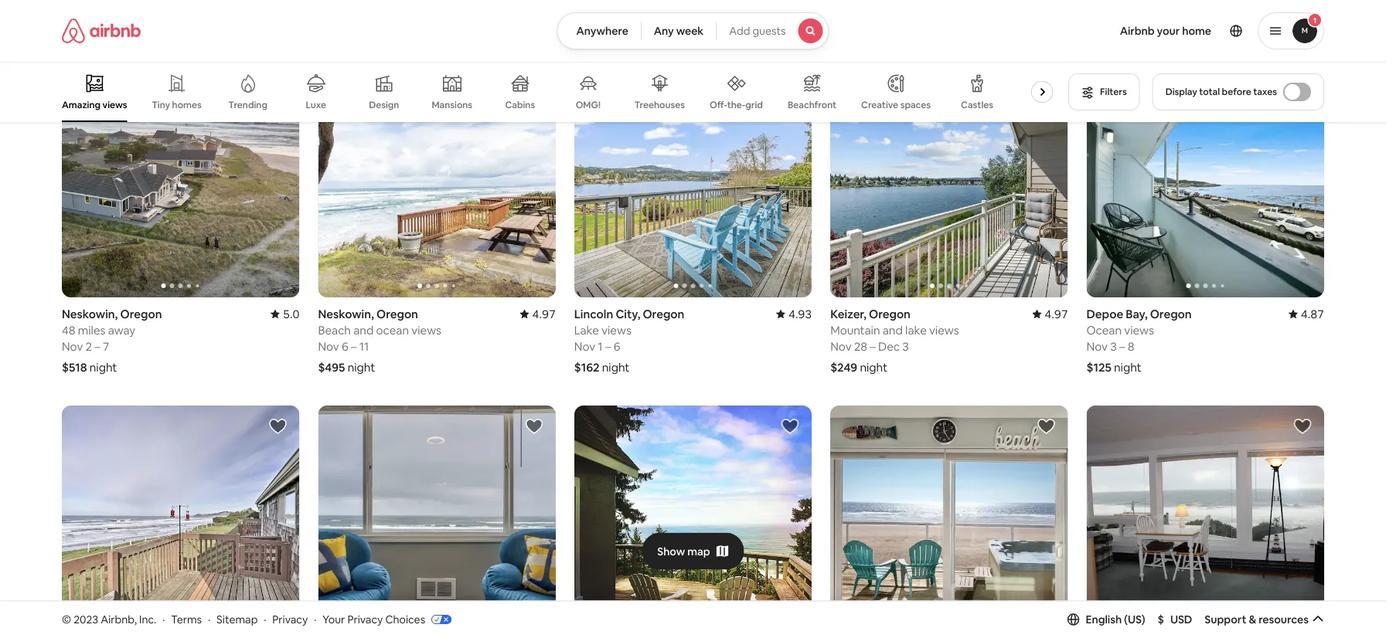 Task type: locate. For each thing, give the bounding box(es) containing it.
– inside the 'nov 12 – 17 $275 night'
[[612, 5, 618, 20]]

2 oregon from the left
[[377, 307, 418, 322]]

2 neskowin, from the left
[[318, 307, 374, 322]]

nov left 2
[[62, 339, 83, 354]]

nov left the 12
[[575, 5, 596, 20]]

off-the-grid
[[710, 99, 763, 111]]

oregon for mountain and lake views
[[869, 307, 911, 322]]

nov inside neskowin, oregon 48 miles away nov 2 – 7 $518 night
[[62, 339, 83, 354]]

4.97 out of 5 average rating image left 'depoe'
[[1033, 307, 1069, 322]]

· right terms
[[208, 613, 211, 627]]

$125
[[1087, 360, 1112, 375]]

3
[[903, 339, 909, 354], [1111, 339, 1117, 354]]

night down "7"
[[90, 360, 117, 375]]

night right '$169'
[[90, 26, 118, 41]]

night right $162
[[602, 360, 630, 375]]

oregon inside keizer, oregon mountain and lake views nov 28 – dec 3 $249 night
[[869, 307, 911, 322]]

treehouses
[[635, 99, 685, 111]]

choices
[[385, 613, 426, 627]]

and for 11
[[354, 323, 374, 338]]

– inside depoe bay, oregon ocean views nov 3 – 8 $125 night
[[1120, 339, 1126, 354]]

1 inside dropdown button
[[1314, 15, 1317, 25]]

4.97 for keizer, oregon mountain and lake views nov 28 – dec 3 $249 night
[[1045, 307, 1069, 322]]

© 2023 airbnb, inc. ·
[[62, 613, 165, 627]]

1 horizontal spatial 4.97
[[1045, 307, 1069, 322]]

views
[[103, 99, 127, 111], [412, 323, 442, 338], [602, 323, 632, 338], [930, 323, 960, 338], [1125, 323, 1155, 338]]

english
[[1086, 613, 1122, 627]]

6 inside nov 1 – 6 $377
[[870, 5, 877, 20]]

add
[[730, 24, 751, 38]]

show map
[[658, 545, 711, 559]]

nov 12 – 17 $275 night
[[575, 5, 632, 41]]

and up 11
[[354, 323, 374, 338]]

0 horizontal spatial 3
[[903, 339, 909, 354]]

night
[[90, 26, 118, 41], [603, 26, 631, 41], [1116, 26, 1144, 41], [90, 360, 117, 375], [348, 360, 375, 375], [602, 360, 630, 375], [860, 360, 888, 375], [1115, 360, 1142, 375]]

oregon right bay,
[[1151, 307, 1192, 322]]

1 neskowin, from the left
[[62, 307, 118, 322]]

4.97
[[533, 307, 556, 322], [1045, 307, 1069, 322]]

4.97 out of 5 average rating image
[[520, 307, 556, 322], [1033, 307, 1069, 322]]

48
[[62, 323, 75, 338]]

group
[[62, 62, 1067, 122], [62, 72, 300, 298], [318, 72, 556, 298], [575, 72, 812, 298], [831, 72, 1069, 298], [1087, 72, 1325, 298], [62, 406, 300, 632], [318, 406, 556, 632], [575, 406, 812, 632], [831, 406, 1069, 632], [1087, 406, 1325, 632]]

1
[[86, 5, 90, 20], [855, 5, 859, 20], [1314, 15, 1317, 25], [598, 339, 603, 354]]

oregon for 48 miles away
[[120, 307, 162, 322]]

privacy left your
[[273, 613, 308, 627]]

– inside neskowin, oregon 48 miles away nov 2 – 7 $518 night
[[95, 339, 100, 354]]

4.97 left 'depoe'
[[1045, 307, 1069, 322]]

4.87 out of 5 average rating image
[[1289, 307, 1325, 322]]

oregon up away
[[120, 307, 162, 322]]

and up dec
[[883, 323, 903, 338]]

none search field containing anywhere
[[557, 12, 830, 50]]

views inside depoe bay, oregon ocean views nov 3 – 8 $125 night
[[1125, 323, 1155, 338]]

lake
[[906, 323, 927, 338]]

5 oregon from the left
[[1151, 307, 1192, 322]]

1 horizontal spatial and
[[883, 323, 903, 338]]

· left privacy link
[[264, 613, 266, 627]]

oregon inside neskowin, oregon beach and ocean views nov 6 – 11 $495 night
[[377, 307, 418, 322]]

night down 8
[[1115, 360, 1142, 375]]

nov 1 – 6 $377
[[831, 5, 877, 41]]

profile element
[[848, 0, 1325, 62]]

nov up "$377"
[[831, 5, 852, 20]]

amazing
[[62, 99, 101, 111]]

0 horizontal spatial add to wishlist: lincoln city, oregon image
[[525, 418, 544, 436]]

the-
[[728, 99, 746, 111]]

add to wishlist: neskowin, oregon image
[[525, 84, 544, 102]]

any week
[[654, 24, 704, 38]]

3 oregon from the left
[[643, 307, 685, 322]]

resources
[[1259, 613, 1309, 627]]

views down city,
[[602, 323, 632, 338]]

neskowin, up miles
[[62, 307, 118, 322]]

mansions
[[432, 99, 473, 111]]

tiny
[[152, 99, 170, 111]]

display
[[1166, 86, 1198, 98]]

$162
[[575, 360, 600, 375]]

nov inside the 'nov 12 – 17 $275 night'
[[575, 5, 596, 20]]

city,
[[616, 307, 641, 322]]

luxe
[[306, 99, 326, 111]]

group containing amazing views
[[62, 62, 1067, 122]]

your privacy choices link
[[323, 613, 452, 628]]

2 4.97 from the left
[[1045, 307, 1069, 322]]

neskowin, inside neskowin, oregon 48 miles away nov 2 – 7 $518 night
[[62, 307, 118, 322]]

oregon up lake
[[869, 307, 911, 322]]

views right the ocean
[[412, 323, 442, 338]]

add to wishlist: lincoln city, oregon image
[[781, 84, 800, 102], [781, 418, 800, 436], [1038, 418, 1056, 436]]

oregon right city,
[[643, 307, 685, 322]]

add guests
[[730, 24, 786, 38]]

and inside keizer, oregon mountain and lake views nov 28 – dec 3 $249 night
[[883, 323, 903, 338]]

· left your
[[314, 613, 317, 627]]

0 horizontal spatial neskowin,
[[62, 307, 118, 322]]

2 add to wishlist: lincoln city, oregon image from the left
[[1294, 418, 1313, 436]]

6
[[101, 5, 108, 20], [870, 5, 877, 20], [342, 339, 349, 354], [614, 339, 621, 354]]

1 inside lincoln city, oregon lake views nov 1 – 6 $162 night
[[598, 339, 603, 354]]

1 add to wishlist: lincoln city, oregon image from the left
[[525, 418, 544, 436]]

2 and from the left
[[883, 323, 903, 338]]

1 4.97 out of 5 average rating image from the left
[[520, 307, 556, 322]]

nov down 'lake'
[[575, 339, 596, 354]]

home
[[1183, 24, 1212, 38]]

3 right dec
[[903, 339, 909, 354]]

airbnb
[[1121, 24, 1155, 38]]

3 inside keizer, oregon mountain and lake views nov 28 – dec 3 $249 night
[[903, 339, 909, 354]]

privacy inside "link"
[[348, 613, 383, 627]]

nov up '$169'
[[62, 5, 83, 20]]

2 privacy from the left
[[348, 613, 383, 627]]

$518
[[62, 360, 87, 375]]

4.97 out of 5 average rating image for neskowin, oregon beach and ocean views nov 6 – 11 $495 night
[[520, 307, 556, 322]]

views down bay,
[[1125, 323, 1155, 338]]

views right 'amazing'
[[103, 99, 127, 111]]

oregon up the ocean
[[377, 307, 418, 322]]

your
[[323, 613, 345, 627]]

nov left 28
[[831, 339, 852, 354]]

0 horizontal spatial 4.97 out of 5 average rating image
[[520, 307, 556, 322]]

neskowin, up the beach
[[318, 307, 374, 322]]

anywhere button
[[557, 12, 642, 50]]

6 inside nov 1 – 6 $169 night
[[101, 5, 108, 20]]

views inside keizer, oregon mountain and lake views nov 28 – dec 3 $249 night
[[930, 323, 960, 338]]

design
[[369, 99, 399, 111]]

5.0 out of 5 average rating image
[[271, 307, 300, 322]]

1 horizontal spatial add to wishlist: lincoln city, oregon image
[[1294, 418, 1313, 436]]

2 4.97 out of 5 average rating image from the left
[[1033, 307, 1069, 322]]

1 horizontal spatial 4.97 out of 5 average rating image
[[1033, 307, 1069, 322]]

2 3 from the left
[[1111, 339, 1117, 354]]

add to wishlist: lincoln city, oregon image
[[525, 418, 544, 436], [1294, 418, 1313, 436]]

night left your
[[1116, 26, 1144, 41]]

night inside the 'nov 12 – 17 $275 night'
[[603, 26, 631, 41]]

1 horizontal spatial 3
[[1111, 339, 1117, 354]]

night down '17'
[[603, 26, 631, 41]]

sitemap
[[217, 613, 258, 627]]

17
[[620, 5, 632, 20]]

nov inside depoe bay, oregon ocean views nov 3 – 8 $125 night
[[1087, 339, 1108, 354]]

3 left 8
[[1111, 339, 1117, 354]]

nov down ocean
[[1087, 339, 1108, 354]]

oregon inside neskowin, oregon 48 miles away nov 2 – 7 $518 night
[[120, 307, 162, 322]]

beachfront
[[788, 99, 837, 111]]

$169
[[62, 26, 88, 41]]

night inside depoe bay, oregon ocean views nov 3 – 8 $125 night
[[1115, 360, 1142, 375]]

4 oregon from the left
[[869, 307, 911, 322]]

1 3 from the left
[[903, 339, 909, 354]]

1 privacy from the left
[[273, 613, 308, 627]]

nov
[[62, 5, 83, 20], [575, 5, 596, 20], [831, 5, 852, 20], [62, 339, 83, 354], [318, 339, 339, 354], [575, 339, 596, 354], [831, 339, 852, 354], [1087, 339, 1108, 354]]

1 horizontal spatial neskowin,
[[318, 307, 374, 322]]

–
[[93, 5, 99, 20], [612, 5, 618, 20], [862, 5, 868, 20], [95, 339, 100, 354], [351, 339, 357, 354], [606, 339, 611, 354], [870, 339, 876, 354], [1120, 339, 1126, 354]]

cabins
[[505, 99, 535, 111]]

– inside nov 1 – 6 $377
[[862, 5, 868, 20]]

views right lake
[[930, 323, 960, 338]]

nov down the beach
[[318, 339, 339, 354]]

views inside group
[[103, 99, 127, 111]]

neskowin, inside neskowin, oregon beach and ocean views nov 6 – 11 $495 night
[[318, 307, 374, 322]]

creative spaces
[[862, 99, 931, 111]]

privacy right your
[[348, 613, 383, 627]]

map
[[688, 545, 711, 559]]

1 4.97 from the left
[[533, 307, 556, 322]]

None search field
[[557, 12, 830, 50]]

0 horizontal spatial 4.97
[[533, 307, 556, 322]]

and inside neskowin, oregon beach and ocean views nov 6 – 11 $495 night
[[354, 323, 374, 338]]

1 oregon from the left
[[120, 307, 162, 322]]

1 and from the left
[[354, 323, 374, 338]]

night down 28
[[860, 360, 888, 375]]

week
[[677, 24, 704, 38]]

add to wishlist: newport, oregon image
[[269, 418, 287, 436]]

terms link
[[171, 613, 202, 627]]

4.97 out of 5 average rating image left the lincoln
[[520, 307, 556, 322]]

– inside nov 1 – 6 $169 night
[[93, 5, 99, 20]]

views inside neskowin, oregon beach and ocean views nov 6 – 11 $495 night
[[412, 323, 442, 338]]

sitemap link
[[217, 613, 258, 627]]

0 horizontal spatial privacy
[[273, 613, 308, 627]]

ocean
[[1087, 323, 1122, 338]]

4.97 left the lincoln
[[533, 307, 556, 322]]

1 horizontal spatial privacy
[[348, 613, 383, 627]]

support
[[1205, 613, 1247, 627]]

6 inside neskowin, oregon beach and ocean views nov 6 – 11 $495 night
[[342, 339, 349, 354]]

night down 11
[[348, 360, 375, 375]]

keizer, oregon mountain and lake views nov 28 – dec 3 $249 night
[[831, 307, 960, 375]]

· right inc.
[[163, 613, 165, 627]]

castles
[[962, 99, 994, 111]]

privacy link
[[273, 613, 308, 627]]

oregon
[[120, 307, 162, 322], [377, 307, 418, 322], [643, 307, 685, 322], [869, 307, 911, 322], [1151, 307, 1192, 322]]

0 horizontal spatial and
[[354, 323, 374, 338]]

1 inside nov 1 – 6 $377
[[855, 5, 859, 20]]

dec
[[879, 339, 900, 354]]



Task type: vqa. For each thing, say whether or not it's contained in the screenshot.


Task type: describe. For each thing, give the bounding box(es) containing it.
beach
[[318, 323, 351, 338]]

4 · from the left
[[314, 613, 317, 627]]

night inside lincoln city, oregon lake views nov 1 – 6 $162 night
[[602, 360, 630, 375]]

4.87
[[1302, 307, 1325, 322]]

night inside neskowin, oregon beach and ocean views nov 6 – 11 $495 night
[[348, 360, 375, 375]]

miles
[[78, 323, 106, 338]]

– inside lincoln city, oregon lake views nov 1 – 6 $162 night
[[606, 339, 611, 354]]

airbnb your home link
[[1111, 15, 1221, 47]]

2 · from the left
[[208, 613, 211, 627]]

airbnb,
[[101, 613, 137, 627]]

2
[[86, 339, 92, 354]]

homes
[[172, 99, 202, 111]]

terms · sitemap · privacy
[[171, 613, 308, 627]]

lincoln
[[575, 307, 614, 322]]

8
[[1128, 339, 1135, 354]]

nov inside neskowin, oregon beach and ocean views nov 6 – 11 $495 night
[[318, 339, 339, 354]]

your privacy choices
[[323, 613, 426, 627]]

inc.
[[139, 613, 156, 627]]

$275
[[575, 26, 601, 41]]

any week button
[[641, 12, 717, 50]]

boats
[[1033, 99, 1058, 111]]

grid
[[746, 99, 763, 111]]

4.93 out of 5 average rating image
[[777, 307, 812, 322]]

english (us)
[[1086, 613, 1146, 627]]

taxes
[[1254, 86, 1278, 98]]

total
[[1200, 86, 1221, 98]]

night inside nov 1 – 6 $169 night
[[90, 26, 118, 41]]

– inside neskowin, oregon beach and ocean views nov 6 – 11 $495 night
[[351, 339, 357, 354]]

airbnb your home
[[1121, 24, 1212, 38]]

28
[[855, 339, 868, 354]]

anywhere
[[577, 24, 629, 38]]

1 inside nov 1 – 6 $169 night
[[86, 5, 90, 20]]

4.97 for neskowin, oregon beach and ocean views nov 6 – 11 $495 night
[[533, 307, 556, 322]]

display total before taxes
[[1166, 86, 1278, 98]]

11
[[360, 339, 369, 354]]

– inside keizer, oregon mountain and lake views nov 28 – dec 3 $249 night
[[870, 339, 876, 354]]

trending
[[229, 99, 268, 111]]

4.97 out of 5 average rating image for keizer, oregon mountain and lake views nov 28 – dec 3 $249 night
[[1033, 307, 1069, 322]]

display total before taxes button
[[1153, 73, 1325, 111]]

support & resources
[[1205, 613, 1309, 627]]

english (us) button
[[1068, 613, 1146, 627]]

add to wishlist: depoe bay, oregon image
[[1294, 84, 1313, 102]]

creative
[[862, 99, 899, 111]]

oregon for beach and ocean views
[[377, 307, 418, 322]]

nov inside lincoln city, oregon lake views nov 1 – 6 $162 night
[[575, 339, 596, 354]]

3 · from the left
[[264, 613, 266, 627]]

neskowin, oregon 48 miles away nov 2 – 7 $518 night
[[62, 307, 162, 375]]

depoe
[[1087, 307, 1124, 322]]

tiny homes
[[152, 99, 202, 111]]

any
[[654, 24, 674, 38]]

$495
[[318, 360, 345, 375]]

neskowin, for miles
[[62, 307, 118, 322]]

5.0
[[283, 307, 300, 322]]

keizer,
[[831, 307, 867, 322]]

mountain
[[831, 323, 881, 338]]

night inside keizer, oregon mountain and lake views nov 28 – dec 3 $249 night
[[860, 360, 888, 375]]

neskowin, for and
[[318, 307, 374, 322]]

views inside lincoln city, oregon lake views nov 1 – 6 $162 night
[[602, 323, 632, 338]]

amazing views
[[62, 99, 127, 111]]

6 inside lincoln city, oregon lake views nov 1 – 6 $162 night
[[614, 339, 621, 354]]

off-
[[710, 99, 728, 111]]

before
[[1223, 86, 1252, 98]]

omg!
[[576, 99, 601, 111]]

nov inside nov 1 – 6 $377
[[831, 5, 852, 20]]

$
[[1158, 613, 1165, 627]]

bay,
[[1126, 307, 1148, 322]]

1 · from the left
[[163, 613, 165, 627]]

filters
[[1101, 86, 1127, 98]]

add to wishlist: keizer, oregon image
[[1038, 84, 1056, 102]]

nov inside keizer, oregon mountain and lake views nov 28 – dec 3 $249 night
[[831, 339, 852, 354]]

(us)
[[1125, 613, 1146, 627]]

12
[[598, 5, 610, 20]]

and for dec
[[883, 323, 903, 338]]

guests
[[753, 24, 786, 38]]

depoe bay, oregon ocean views nov 3 – 8 $125 night
[[1087, 307, 1192, 375]]

$ usd
[[1158, 613, 1193, 627]]

©
[[62, 613, 71, 627]]

$249
[[831, 360, 858, 375]]

2023
[[74, 613, 98, 627]]

&
[[1249, 613, 1257, 627]]

lincoln city, oregon lake views nov 1 – 6 $162 night
[[575, 307, 685, 375]]

usd
[[1171, 613, 1193, 627]]

spaces
[[901, 99, 931, 111]]

4.93
[[789, 307, 812, 322]]

nov 1 – 6 $169 night
[[62, 5, 118, 41]]

lake
[[575, 323, 599, 338]]

3 inside depoe bay, oregon ocean views nov 3 – 8 $125 night
[[1111, 339, 1117, 354]]

show map button
[[642, 533, 745, 571]]

1 button
[[1258, 12, 1325, 50]]

neskowin, oregon beach and ocean views nov 6 – 11 $495 night
[[318, 307, 442, 375]]

terms
[[171, 613, 202, 627]]

away
[[108, 323, 135, 338]]

oregon inside depoe bay, oregon ocean views nov 3 – 8 $125 night
[[1151, 307, 1192, 322]]

oregon inside lincoln city, oregon lake views nov 1 – 6 $162 night
[[643, 307, 685, 322]]

night inside neskowin, oregon 48 miles away nov 2 – 7 $518 night
[[90, 360, 117, 375]]

ocean
[[376, 323, 409, 338]]

add guests button
[[716, 12, 830, 50]]

nov inside nov 1 – 6 $169 night
[[62, 5, 83, 20]]

your
[[1158, 24, 1181, 38]]

filters button
[[1069, 73, 1141, 111]]



